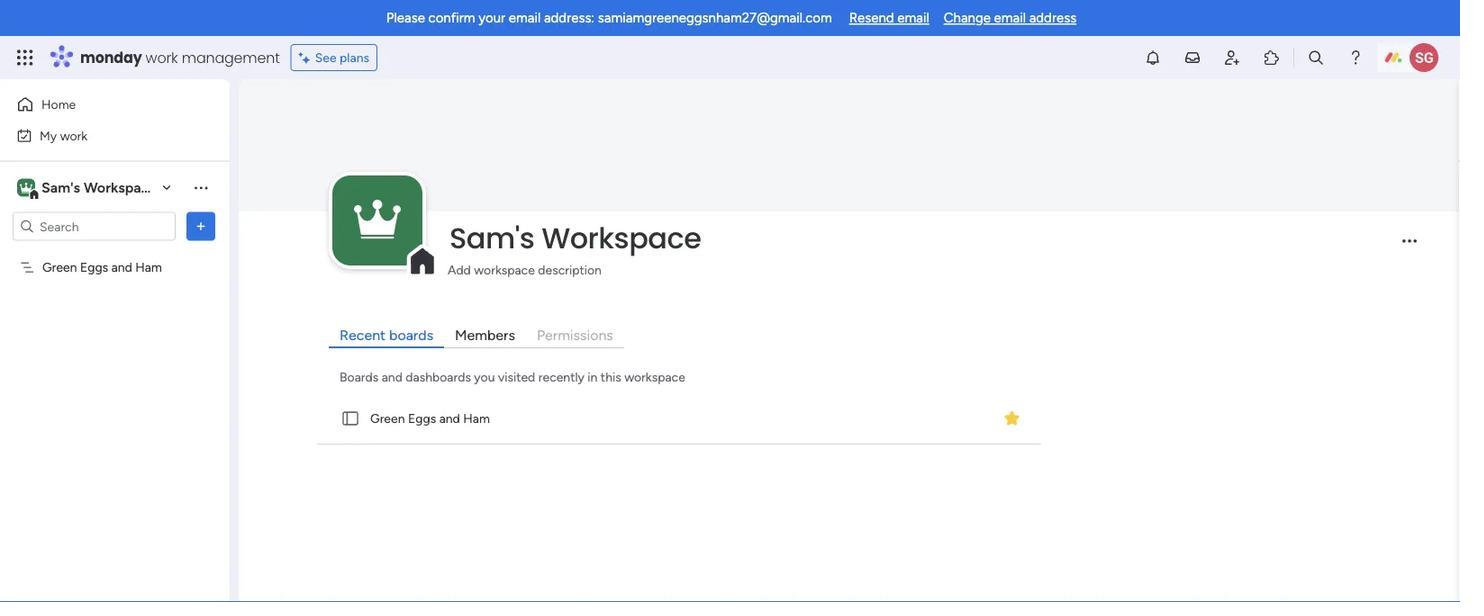 Task type: describe. For each thing, give the bounding box(es) containing it.
monday work management
[[80, 47, 280, 68]]

add
[[448, 262, 471, 278]]

work for my
[[60, 128, 87, 143]]

home button
[[11, 90, 194, 119]]

and inside list box
[[111, 260, 132, 275]]

dashboards
[[406, 370, 471, 385]]

ham inside list box
[[135, 260, 162, 275]]

work for monday
[[146, 47, 178, 68]]

confirm
[[428, 10, 475, 26]]

workspace options image
[[192, 179, 210, 197]]

1 vertical spatial and
[[382, 370, 403, 385]]

resend email
[[849, 10, 929, 26]]

1 vertical spatial workspace
[[542, 219, 701, 259]]

0 vertical spatial workspace
[[474, 262, 535, 278]]

Search in workspace field
[[38, 216, 150, 237]]

in
[[588, 370, 598, 385]]

this
[[601, 370, 621, 385]]

sam's inside 'workspace selection' element
[[41, 179, 80, 196]]

1 horizontal spatial ham
[[463, 411, 490, 427]]

green inside list box
[[42, 260, 77, 275]]

Sam's Workspace field
[[445, 219, 1387, 259]]

options image
[[192, 218, 210, 236]]

1 horizontal spatial sam's
[[450, 219, 535, 259]]

green eggs and ham inside list box
[[42, 260, 162, 275]]

resend email link
[[849, 10, 929, 26]]

remove from favorites image
[[1003, 410, 1021, 428]]

add workspace description
[[448, 262, 602, 278]]

1 workspace image from the left
[[17, 178, 35, 198]]

visited
[[498, 370, 535, 385]]

my work
[[40, 128, 87, 143]]

see
[[315, 50, 337, 65]]

resend
[[849, 10, 894, 26]]

email for resend email
[[898, 10, 929, 26]]

inbox image
[[1184, 49, 1202, 67]]

recently
[[539, 370, 585, 385]]

select product image
[[16, 49, 34, 67]]

please
[[386, 10, 425, 26]]

workspace inside button
[[84, 179, 157, 196]]

email for change email address
[[994, 10, 1026, 26]]

samiamgreeneggsnham27@gmail.com
[[598, 10, 832, 26]]

change
[[944, 10, 991, 26]]

see plans button
[[291, 44, 378, 71]]

you
[[474, 370, 495, 385]]



Task type: locate. For each thing, give the bounding box(es) containing it.
0 vertical spatial green eggs and ham
[[42, 260, 162, 275]]

1 horizontal spatial work
[[146, 47, 178, 68]]

sam's up the add workspace description
[[450, 219, 535, 259]]

1 horizontal spatial eggs
[[408, 411, 436, 427]]

1 email from the left
[[509, 10, 541, 26]]

change email address link
[[944, 10, 1077, 26]]

3 email from the left
[[994, 10, 1026, 26]]

1 vertical spatial workspace
[[624, 370, 685, 385]]

sam's up search in workspace 'field'
[[41, 179, 80, 196]]

email right change
[[994, 10, 1026, 26]]

sam's
[[41, 179, 80, 196], [450, 219, 535, 259]]

1 horizontal spatial email
[[898, 10, 929, 26]]

1 vertical spatial eggs
[[408, 411, 436, 427]]

green right 'public board' icon
[[370, 411, 405, 427]]

see plans
[[315, 50, 369, 65]]

your
[[479, 10, 506, 26]]

address:
[[544, 10, 595, 26]]

email
[[509, 10, 541, 26], [898, 10, 929, 26], [994, 10, 1026, 26]]

2 vertical spatial and
[[439, 411, 460, 427]]

0 horizontal spatial sam's
[[41, 179, 80, 196]]

workspace image
[[332, 176, 423, 266], [354, 186, 401, 256]]

invite members image
[[1223, 49, 1241, 67]]

ham down you
[[463, 411, 490, 427]]

0 vertical spatial and
[[111, 260, 132, 275]]

0 horizontal spatial ham
[[135, 260, 162, 275]]

workspace image
[[17, 178, 35, 198], [20, 178, 32, 198]]

home
[[41, 97, 76, 112]]

and down search in workspace 'field'
[[111, 260, 132, 275]]

green eggs and ham
[[42, 260, 162, 275], [370, 411, 490, 427]]

members
[[455, 327, 515, 344]]

green eggs and ham link
[[314, 394, 1045, 445]]

recent boards
[[340, 327, 433, 344]]

1 vertical spatial ham
[[463, 411, 490, 427]]

sam green image
[[1410, 43, 1439, 72]]

workspace up search in workspace 'field'
[[84, 179, 157, 196]]

management
[[182, 47, 280, 68]]

1 vertical spatial sam's workspace
[[450, 219, 701, 259]]

2 horizontal spatial email
[[994, 10, 1026, 26]]

green
[[42, 260, 77, 275], [370, 411, 405, 427]]

ham
[[135, 260, 162, 275], [463, 411, 490, 427]]

ham down search in workspace 'field'
[[135, 260, 162, 275]]

1 horizontal spatial workspace
[[624, 370, 685, 385]]

change email address
[[944, 10, 1077, 26]]

0 vertical spatial work
[[146, 47, 178, 68]]

0 horizontal spatial and
[[111, 260, 132, 275]]

green down search in workspace 'field'
[[42, 260, 77, 275]]

eggs down dashboards
[[408, 411, 436, 427]]

0 horizontal spatial green eggs and ham
[[42, 260, 162, 275]]

0 vertical spatial eggs
[[80, 260, 108, 275]]

and
[[111, 260, 132, 275], [382, 370, 403, 385], [439, 411, 460, 427]]

permissions
[[537, 327, 613, 344]]

0 horizontal spatial sam's workspace
[[41, 179, 157, 196]]

0 horizontal spatial green
[[42, 260, 77, 275]]

and right boards
[[382, 370, 403, 385]]

sam's workspace up description
[[450, 219, 701, 259]]

workspace up description
[[542, 219, 701, 259]]

0 horizontal spatial workspace
[[84, 179, 157, 196]]

0 vertical spatial workspace
[[84, 179, 157, 196]]

my
[[40, 128, 57, 143]]

0 vertical spatial ham
[[135, 260, 162, 275]]

apps image
[[1263, 49, 1281, 67]]

sam's workspace
[[41, 179, 157, 196], [450, 219, 701, 259]]

email right the resend
[[898, 10, 929, 26]]

please confirm your email address: samiamgreeneggsnham27@gmail.com
[[386, 10, 832, 26]]

address
[[1029, 10, 1077, 26]]

sam's workspace button
[[13, 173, 179, 203]]

2 email from the left
[[898, 10, 929, 26]]

workspace right add
[[474, 262, 535, 278]]

2 horizontal spatial and
[[439, 411, 460, 427]]

1 horizontal spatial sam's workspace
[[450, 219, 701, 259]]

green eggs and ham list box
[[0, 249, 230, 526]]

1 horizontal spatial and
[[382, 370, 403, 385]]

sam's workspace inside 'workspace selection' element
[[41, 179, 157, 196]]

workspace
[[84, 179, 157, 196], [542, 219, 701, 259]]

description
[[538, 262, 602, 278]]

boards and dashboards you visited recently in this workspace
[[340, 370, 685, 385]]

sam's workspace up search in workspace 'field'
[[41, 179, 157, 196]]

1 horizontal spatial workspace
[[542, 219, 701, 259]]

work right 'my'
[[60, 128, 87, 143]]

workspace right this
[[624, 370, 685, 385]]

monday
[[80, 47, 142, 68]]

email right your
[[509, 10, 541, 26]]

0 vertical spatial sam's workspace
[[41, 179, 157, 196]]

boards
[[340, 370, 379, 385]]

eggs inside list box
[[80, 260, 108, 275]]

0 horizontal spatial email
[[509, 10, 541, 26]]

help image
[[1347, 49, 1365, 67]]

eggs down search in workspace 'field'
[[80, 260, 108, 275]]

0 horizontal spatial workspace
[[474, 262, 535, 278]]

option
[[0, 251, 230, 255]]

1 horizontal spatial green eggs and ham
[[370, 411, 490, 427]]

1 vertical spatial green eggs and ham
[[370, 411, 490, 427]]

1 vertical spatial work
[[60, 128, 87, 143]]

my work button
[[11, 121, 194, 150]]

and down dashboards
[[439, 411, 460, 427]]

2 workspace image from the left
[[20, 178, 32, 198]]

v2 ellipsis image
[[1403, 240, 1417, 254]]

workspace selection element
[[17, 177, 159, 200]]

public board image
[[341, 409, 360, 429]]

0 vertical spatial sam's
[[41, 179, 80, 196]]

workspace
[[474, 262, 535, 278], [624, 370, 685, 385]]

plans
[[340, 50, 369, 65]]

1 vertical spatial green
[[370, 411, 405, 427]]

1 horizontal spatial green
[[370, 411, 405, 427]]

0 horizontal spatial eggs
[[80, 260, 108, 275]]

eggs
[[80, 260, 108, 275], [408, 411, 436, 427]]

green eggs and ham down search in workspace 'field'
[[42, 260, 162, 275]]

green eggs and ham down dashboards
[[370, 411, 490, 427]]

notifications image
[[1144, 49, 1162, 67]]

recent
[[340, 327, 386, 344]]

boards
[[389, 327, 433, 344]]

search everything image
[[1307, 49, 1325, 67]]

0 vertical spatial green
[[42, 260, 77, 275]]

0 horizontal spatial work
[[60, 128, 87, 143]]

work right monday
[[146, 47, 178, 68]]

1 vertical spatial sam's
[[450, 219, 535, 259]]

work inside button
[[60, 128, 87, 143]]

work
[[146, 47, 178, 68], [60, 128, 87, 143]]



Task type: vqa. For each thing, say whether or not it's contained in the screenshot.
the bottom The "Sam'S"
yes



